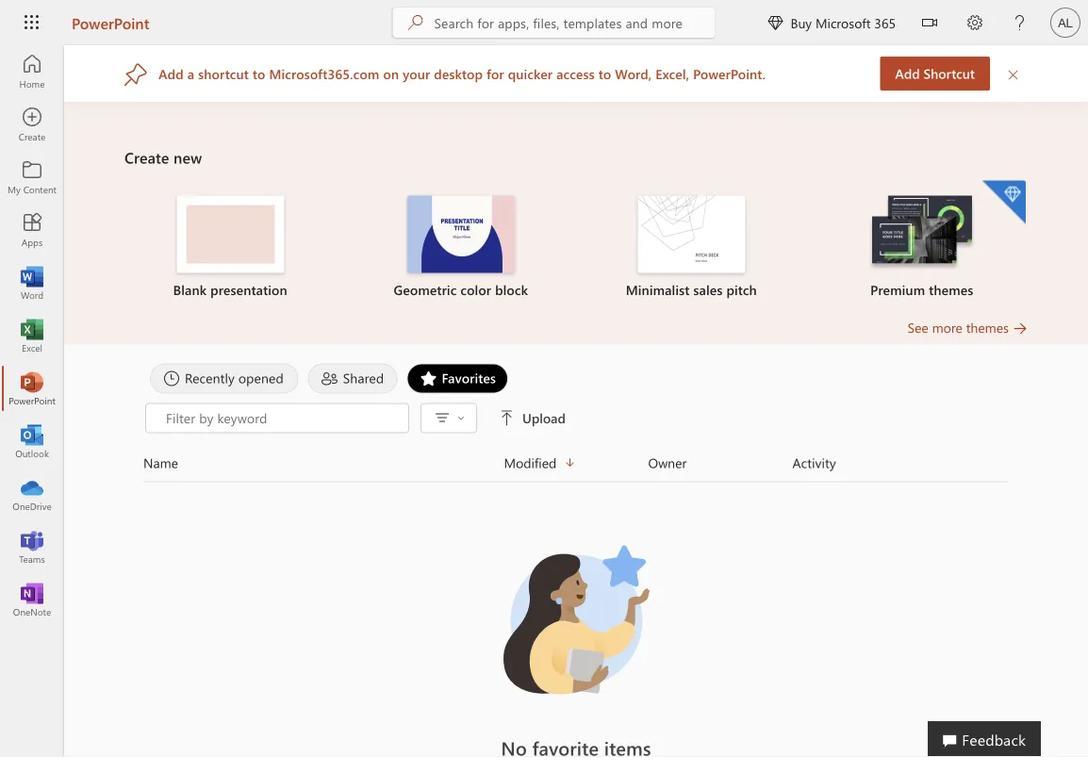 Task type: vqa. For each thing, say whether or not it's contained in the screenshot.
Minimalist sales pitch
yes



Task type: describe. For each thing, give the bounding box(es) containing it.
word,
[[615, 65, 652, 82]]

shortcut
[[924, 65, 976, 82]]

sales
[[694, 281, 723, 299]]

on
[[383, 65, 399, 82]]

minimalist sales pitch image
[[638, 196, 746, 273]]

shortcut
[[198, 65, 249, 82]]

 upload
[[500, 410, 566, 427]]

create
[[125, 147, 169, 167]]

premium themes image
[[869, 196, 976, 271]]

premium
[[871, 281, 926, 299]]

al button
[[1044, 0, 1089, 45]]

2 to from the left
[[599, 65, 612, 82]]

upload
[[523, 410, 566, 427]]

none search field inside powerpoint banner
[[393, 8, 716, 38]]

buy
[[791, 14, 813, 31]]

block
[[495, 281, 528, 299]]

your
[[403, 65, 431, 82]]

see more themes button
[[908, 318, 1029, 337]]

dismiss this dialog image
[[1008, 65, 1021, 82]]

see more themes
[[908, 319, 1010, 336]]

minimalist
[[626, 281, 690, 299]]

add for add shortcut
[[896, 65, 921, 82]]

Search box. Suggestions appear as you type. search field
[[434, 8, 716, 38]]

geometric color block image
[[407, 196, 515, 273]]

modified button
[[504, 452, 649, 474]]

desktop
[[434, 65, 483, 82]]

name button
[[143, 452, 504, 474]]

excel image
[[23, 326, 42, 345]]

blank presentation
[[173, 281, 288, 299]]

row containing name
[[143, 452, 1010, 483]]

teams image
[[23, 538, 42, 557]]

excel,
[[656, 65, 690, 82]]

add a shortcut to microsoft365.com on your desktop for quicker access to word, excel, powerpoint.
[[159, 65, 766, 82]]

modified
[[504, 454, 557, 472]]

create image
[[23, 115, 42, 134]]

recently opened
[[185, 369, 284, 387]]

 button
[[908, 0, 953, 49]]

favorites
[[442, 369, 496, 387]]

color
[[461, 281, 492, 299]]

owner button
[[649, 452, 793, 474]]

owner
[[649, 454, 687, 472]]

favorites element
[[407, 364, 509, 394]]

access
[[557, 65, 595, 82]]

add shortcut
[[896, 65, 976, 82]]

apps image
[[23, 221, 42, 240]]

empty state icon image
[[492, 535, 661, 705]]

Filter by keyword text field
[[164, 409, 399, 428]]

pitch
[[727, 281, 758, 299]]

more
[[933, 319, 963, 336]]

powerpoint
[[72, 12, 150, 33]]

 button
[[427, 405, 471, 432]]

premium themes
[[871, 281, 974, 299]]



Task type: locate. For each thing, give the bounding box(es) containing it.
powerpoint.
[[694, 65, 766, 82]]

1 add from the left
[[896, 65, 921, 82]]

0 horizontal spatial to
[[253, 65, 266, 82]]

onenote image
[[23, 591, 42, 610]]

 buy microsoft 365
[[768, 14, 896, 31]]

status
[[360, 736, 793, 758]]

feedback
[[963, 729, 1027, 750]]

0 horizontal spatial add
[[159, 65, 184, 82]]

upload status
[[145, 403, 989, 434]]

minimalist sales pitch element
[[588, 196, 796, 300]]

blank
[[173, 281, 207, 299]]

to
[[253, 65, 266, 82], [599, 65, 612, 82]]

to left word,
[[599, 65, 612, 82]]

see
[[908, 319, 929, 336]]

geometric color block
[[394, 281, 528, 299]]

premium themes element
[[819, 181, 1027, 300]]

recently
[[185, 369, 235, 387]]


[[458, 415, 465, 422]]

create new
[[125, 147, 202, 167]]

onedrive image
[[23, 485, 42, 504]]

favorites tab
[[402, 364, 513, 394]]

for
[[487, 65, 505, 82]]

shared tab
[[304, 364, 402, 394]]

None search field
[[393, 8, 716, 38]]

add for add a shortcut to microsoft365.com on your desktop for quicker access to word, excel, powerpoint.
[[159, 65, 184, 82]]

activity, column 4 of 4 column header
[[793, 452, 1010, 474]]

add left a on the top of page
[[159, 65, 184, 82]]

add
[[896, 65, 921, 82], [159, 65, 184, 82]]

add inside button
[[896, 65, 921, 82]]

minimalist sales pitch
[[626, 281, 758, 299]]

feedback button
[[929, 722, 1042, 758]]


[[923, 15, 938, 30]]


[[768, 15, 784, 30]]

navigation
[[0, 45, 64, 627]]

shared element
[[308, 364, 398, 394]]

to right 'shortcut'
[[253, 65, 266, 82]]

premium templates diamond image
[[983, 181, 1027, 224]]

themes
[[930, 281, 974, 299], [967, 319, 1010, 336]]

tab list
[[145, 364, 1008, 394]]

1 horizontal spatial to
[[599, 65, 612, 82]]

tab list containing recently opened
[[145, 364, 1008, 394]]

themes up the more
[[930, 281, 974, 299]]

al
[[1059, 15, 1074, 30]]

home image
[[23, 62, 42, 81]]

geometric color block element
[[357, 196, 565, 300]]

presentation
[[211, 281, 288, 299]]

0 vertical spatial themes
[[930, 281, 974, 299]]

shared
[[343, 369, 384, 387]]

recently opened element
[[150, 364, 299, 394]]

1 horizontal spatial add
[[896, 65, 921, 82]]

blank presentation element
[[126, 196, 334, 300]]

geometric
[[394, 281, 457, 299]]

themes inside "button"
[[967, 319, 1010, 336]]

my content image
[[23, 168, 42, 187]]

2 add from the left
[[159, 65, 184, 82]]

row
[[143, 452, 1010, 483]]

powerpoint banner
[[0, 0, 1089, 49]]

microsoft365.com
[[269, 65, 380, 82]]

add left shortcut
[[896, 65, 921, 82]]

activity
[[793, 454, 837, 472]]

recently opened tab
[[145, 364, 304, 394]]

word image
[[23, 274, 42, 293]]

new
[[174, 147, 202, 167]]


[[500, 411, 515, 426]]

add shortcut button
[[881, 57, 991, 91]]

1 vertical spatial themes
[[967, 319, 1010, 336]]

themes right the more
[[967, 319, 1010, 336]]

quicker
[[508, 65, 553, 82]]

opened
[[239, 369, 284, 387]]

outlook image
[[23, 432, 42, 451]]

a
[[188, 65, 195, 82]]

microsoft
[[816, 14, 871, 31]]

a2hs image
[[125, 62, 147, 86]]

name
[[143, 454, 178, 472]]

powerpoint image
[[23, 379, 42, 398]]

1 to from the left
[[253, 65, 266, 82]]

365
[[875, 14, 896, 31]]



